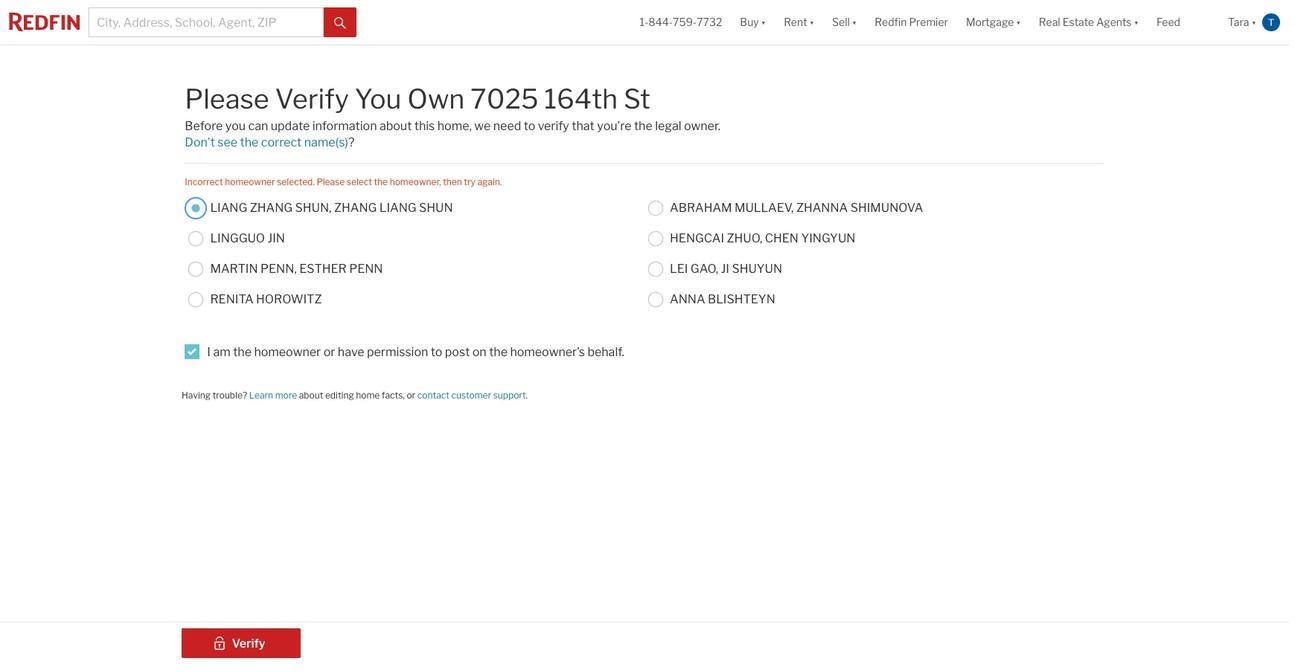 Task type: locate. For each thing, give the bounding box(es) containing it.
sell ▾ button
[[824, 0, 866, 45]]

7025
[[471, 83, 539, 115]]

blishteyn
[[708, 293, 776, 307]]

or right facts, on the left of the page
[[407, 390, 416, 401]]

buy ▾ button
[[731, 0, 775, 45]]

to right need
[[524, 119, 536, 133]]

submit search image
[[334, 17, 346, 29]]

you
[[355, 83, 402, 115]]

2 ▾ from the left
[[810, 16, 815, 29]]

City, Address, School, Agent, ZIP search field
[[89, 7, 324, 37]]

penn
[[349, 262, 383, 276]]

lei gao, ji shuyun
[[670, 262, 783, 276]]

correct
[[261, 135, 302, 149]]

ji
[[721, 262, 730, 276]]

▾ right sell
[[852, 16, 857, 29]]

0 vertical spatial please
[[185, 83, 269, 115]]

about left this at the top of page
[[380, 119, 412, 133]]

to left post
[[431, 345, 443, 359]]

1 horizontal spatial to
[[524, 119, 536, 133]]

164th
[[545, 83, 618, 115]]

1 horizontal spatial zhang
[[334, 201, 377, 215]]

incorrect homeowner selected. please select the homeowner, then try again.
[[185, 176, 502, 187]]

1 horizontal spatial verify
[[275, 83, 349, 115]]

please up you
[[185, 83, 269, 115]]

about
[[380, 119, 412, 133], [299, 390, 323, 401]]

feed
[[1157, 16, 1181, 29]]

the right on
[[489, 345, 508, 359]]

home
[[356, 390, 380, 401]]

▾ for mortgage ▾
[[1017, 16, 1021, 29]]

verify
[[538, 119, 570, 133]]

2 zhang from the left
[[334, 201, 377, 215]]

▾ for rent ▾
[[810, 16, 815, 29]]

more
[[275, 390, 297, 401]]

contact customer support link
[[418, 390, 526, 401]]

1-
[[640, 16, 649, 29]]

need
[[494, 119, 521, 133]]

5 ▾ from the left
[[1134, 16, 1139, 29]]

▾ right agents on the right top
[[1134, 16, 1139, 29]]

2 liang from the left
[[380, 201, 417, 215]]

▾ for tara ▾
[[1252, 16, 1257, 29]]

1 vertical spatial to
[[431, 345, 443, 359]]

redfin premier
[[875, 16, 949, 29]]

0 horizontal spatial please
[[185, 83, 269, 115]]

0 vertical spatial to
[[524, 119, 536, 133]]

please inside please verify you own 7025 164th st before you can update information about this home, we need to verify that you're the legal owner. don't see the correct name(s) ?
[[185, 83, 269, 115]]

zhang
[[250, 201, 293, 215], [334, 201, 377, 215]]

verify
[[275, 83, 349, 115], [232, 637, 265, 652]]

homeowner down don't see the correct name(s) link
[[225, 176, 275, 187]]

homeowner up more
[[254, 345, 321, 359]]

real estate agents ▾
[[1039, 16, 1139, 29]]

penn,
[[261, 262, 297, 276]]

lingguo jin
[[210, 232, 285, 246]]

jin
[[268, 232, 285, 246]]

having trouble? learn more about editing home facts, or contact customer support .
[[182, 390, 528, 401]]

0 vertical spatial or
[[324, 345, 335, 359]]

or left have
[[324, 345, 335, 359]]

then
[[443, 176, 462, 187]]

1-844-759-7732 link
[[640, 16, 723, 29]]

the down can
[[240, 135, 259, 149]]

hengcai zhuo, chen yingyun
[[670, 232, 856, 246]]

▾ inside buy ▾ dropdown button
[[761, 16, 766, 29]]

6 ▾ from the left
[[1252, 16, 1257, 29]]

rent ▾ button
[[784, 0, 815, 45]]

1 vertical spatial verify
[[232, 637, 265, 652]]

this
[[415, 119, 435, 133]]

please up liang zhang shun, zhang liang shun
[[317, 176, 345, 187]]

liang up lingguo
[[210, 201, 247, 215]]

am
[[213, 345, 231, 359]]

buy ▾
[[740, 16, 766, 29]]

homeowner
[[225, 176, 275, 187], [254, 345, 321, 359]]

844-
[[649, 16, 673, 29]]

zhang up jin
[[250, 201, 293, 215]]

name(s)
[[304, 135, 348, 149]]

the
[[634, 119, 653, 133], [240, 135, 259, 149], [374, 176, 388, 187], [233, 345, 252, 359], [489, 345, 508, 359]]

about right more
[[299, 390, 323, 401]]

3 ▾ from the left
[[852, 16, 857, 29]]

anna blishteyn
[[670, 293, 776, 307]]

rent ▾
[[784, 16, 815, 29]]

zhanna
[[797, 201, 848, 215]]

having
[[182, 390, 211, 401]]

feed button
[[1148, 0, 1220, 45]]

1 vertical spatial homeowner
[[254, 345, 321, 359]]

▾ inside rent ▾ dropdown button
[[810, 16, 815, 29]]

1 horizontal spatial liang
[[380, 201, 417, 215]]

0 vertical spatial homeowner
[[225, 176, 275, 187]]

sell ▾ button
[[833, 0, 857, 45]]

1 vertical spatial about
[[299, 390, 323, 401]]

▾ right the mortgage
[[1017, 16, 1021, 29]]

you're
[[597, 119, 632, 133]]

martin
[[210, 262, 258, 276]]

i
[[207, 345, 211, 359]]

1 vertical spatial or
[[407, 390, 416, 401]]

1 horizontal spatial about
[[380, 119, 412, 133]]

zhang down select
[[334, 201, 377, 215]]

real estate agents ▾ link
[[1039, 0, 1139, 45]]

▾ right buy
[[761, 16, 766, 29]]

agents
[[1097, 16, 1132, 29]]

yingyun
[[802, 232, 856, 246]]

▾ right rent on the top right of page
[[810, 16, 815, 29]]

1 ▾ from the left
[[761, 16, 766, 29]]

mortgage ▾ button
[[958, 0, 1030, 45]]

1 vertical spatial please
[[317, 176, 345, 187]]

the right select
[[374, 176, 388, 187]]

4 ▾ from the left
[[1017, 16, 1021, 29]]

selected.
[[277, 176, 315, 187]]

please
[[185, 83, 269, 115], [317, 176, 345, 187]]

sell ▾
[[833, 16, 857, 29]]

759-
[[673, 16, 697, 29]]

post
[[445, 345, 470, 359]]

?
[[348, 135, 355, 149]]

0 horizontal spatial verify
[[232, 637, 265, 652]]

shimunova
[[851, 201, 924, 215]]

see
[[218, 135, 238, 149]]

verify inside button
[[232, 637, 265, 652]]

real
[[1039, 16, 1061, 29]]

1 horizontal spatial please
[[317, 176, 345, 187]]

▾ right tara
[[1252, 16, 1257, 29]]

shun,
[[295, 201, 332, 215]]

can
[[248, 119, 268, 133]]

▾
[[761, 16, 766, 29], [810, 16, 815, 29], [852, 16, 857, 29], [1017, 16, 1021, 29], [1134, 16, 1139, 29], [1252, 16, 1257, 29]]

0 vertical spatial about
[[380, 119, 412, 133]]

0 horizontal spatial zhang
[[250, 201, 293, 215]]

update
[[271, 119, 310, 133]]

mortgage ▾ button
[[966, 0, 1021, 45]]

1 liang from the left
[[210, 201, 247, 215]]

0 vertical spatial verify
[[275, 83, 349, 115]]

to
[[524, 119, 536, 133], [431, 345, 443, 359]]

0 horizontal spatial liang
[[210, 201, 247, 215]]

liang down homeowner,
[[380, 201, 417, 215]]

▾ inside mortgage ▾ dropdown button
[[1017, 16, 1021, 29]]

▾ inside sell ▾ dropdown button
[[852, 16, 857, 29]]



Task type: describe. For each thing, give the bounding box(es) containing it.
1 horizontal spatial or
[[407, 390, 416, 401]]

renita horowitz
[[210, 293, 322, 307]]

hengcai
[[670, 232, 725, 246]]

renita
[[210, 293, 254, 307]]

lei
[[670, 262, 688, 276]]

editing
[[325, 390, 354, 401]]

about inside please verify you own 7025 164th st before you can update information about this home, we need to verify that you're the legal owner. don't see the correct name(s) ?
[[380, 119, 412, 133]]

real estate agents ▾ button
[[1030, 0, 1148, 45]]

7732
[[697, 16, 723, 29]]

legal
[[655, 119, 682, 133]]

0 horizontal spatial or
[[324, 345, 335, 359]]

try
[[464, 176, 476, 187]]

user photo image
[[1263, 13, 1281, 31]]

1 zhang from the left
[[250, 201, 293, 215]]

chen
[[765, 232, 799, 246]]

tara
[[1229, 16, 1250, 29]]

the left legal
[[634, 119, 653, 133]]

on
[[473, 345, 487, 359]]

please verify you own 7025 164th st before you can update information about this home, we need to verify that you're the legal owner. don't see the correct name(s) ?
[[185, 83, 721, 149]]

permission
[[367, 345, 428, 359]]

anna
[[670, 293, 706, 307]]

esther
[[299, 262, 347, 276]]

don't see the correct name(s) link
[[185, 135, 348, 149]]

buy
[[740, 16, 759, 29]]

again.
[[478, 176, 502, 187]]

estate
[[1063, 16, 1095, 29]]

incorrect
[[185, 176, 223, 187]]

customer
[[452, 390, 492, 401]]

we
[[475, 119, 491, 133]]

zhuo,
[[727, 232, 763, 246]]

▾ for buy ▾
[[761, 16, 766, 29]]

horowitz
[[256, 293, 322, 307]]

homeowner,
[[390, 176, 441, 187]]

verify button
[[182, 629, 301, 659]]

rent ▾ button
[[775, 0, 824, 45]]

contact
[[418, 390, 450, 401]]

shuyun
[[732, 262, 783, 276]]

st
[[624, 83, 651, 115]]

0 horizontal spatial about
[[299, 390, 323, 401]]

mortgage ▾
[[966, 16, 1021, 29]]

support
[[493, 390, 526, 401]]

redfin premier button
[[866, 0, 958, 45]]

▾ for sell ▾
[[852, 16, 857, 29]]

to inside please verify you own 7025 164th st before you can update information about this home, we need to verify that you're the legal owner. don't see the correct name(s) ?
[[524, 119, 536, 133]]

0 horizontal spatial to
[[431, 345, 443, 359]]

martin penn, esther penn
[[210, 262, 383, 276]]

facts,
[[382, 390, 405, 401]]

trouble?
[[213, 390, 247, 401]]

gao,
[[691, 262, 719, 276]]

owner.
[[684, 119, 721, 133]]

i am the homeowner or have permission to post on the homeowner's behalf.
[[207, 345, 625, 359]]

select
[[347, 176, 372, 187]]

lingguo
[[210, 232, 265, 246]]

redfin
[[875, 16, 907, 29]]

liang zhang shun, zhang liang shun
[[210, 201, 453, 215]]

have
[[338, 345, 364, 359]]

rent
[[784, 16, 808, 29]]

.
[[526, 390, 528, 401]]

verify inside please verify you own 7025 164th st before you can update information about this home, we need to verify that you're the legal owner. don't see the correct name(s) ?
[[275, 83, 349, 115]]

the right 'am'
[[233, 345, 252, 359]]

information
[[312, 119, 377, 133]]

▾ inside real estate agents ▾ link
[[1134, 16, 1139, 29]]

mullaev,
[[735, 201, 794, 215]]

learn more link
[[249, 390, 297, 401]]

premier
[[910, 16, 949, 29]]

sell
[[833, 16, 850, 29]]

mortgage
[[966, 16, 1014, 29]]

learn
[[249, 390, 273, 401]]

home,
[[438, 119, 472, 133]]

abraham mullaev, zhanna shimunova
[[670, 201, 924, 215]]

tara ▾
[[1229, 16, 1257, 29]]

don't
[[185, 135, 215, 149]]

before
[[185, 119, 223, 133]]

abraham
[[670, 201, 732, 215]]



Task type: vqa. For each thing, say whether or not it's contained in the screenshot.
▾ associated with Rent ▾
yes



